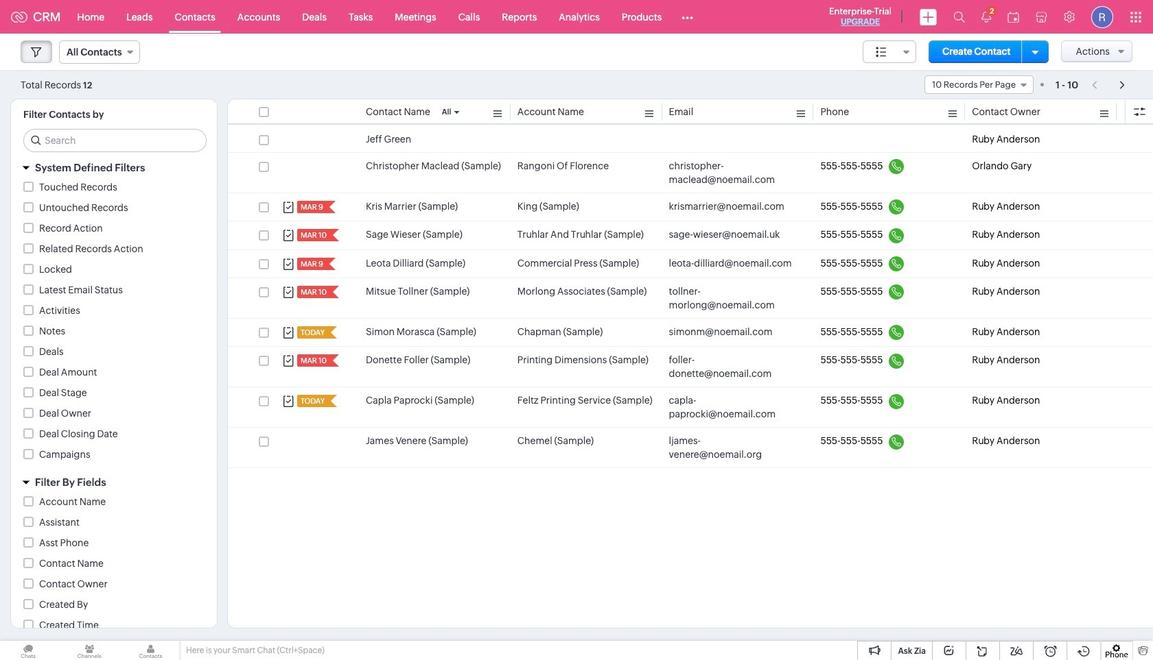 Task type: describe. For each thing, give the bounding box(es) containing it.
search element
[[945, 0, 973, 34]]

size image
[[876, 46, 887, 58]]

channels image
[[61, 642, 118, 661]]

Search text field
[[24, 130, 206, 152]]

profile image
[[1091, 6, 1113, 28]]

chats image
[[0, 642, 56, 661]]



Task type: locate. For each thing, give the bounding box(es) containing it.
row group
[[228, 126, 1153, 469]]

create menu element
[[911, 0, 945, 33]]

logo image
[[11, 11, 27, 22]]

Other Modules field
[[673, 6, 702, 28]]

None field
[[59, 40, 140, 64], [863, 40, 916, 63], [924, 75, 1034, 94], [59, 40, 140, 64], [924, 75, 1034, 94]]

calendar image
[[1008, 11, 1019, 22]]

signals element
[[973, 0, 999, 34]]

create menu image
[[920, 9, 937, 25]]

none field size
[[863, 40, 916, 63]]

profile element
[[1083, 0, 1121, 33]]

contacts image
[[122, 642, 179, 661]]

search image
[[953, 11, 965, 23]]



Task type: vqa. For each thing, say whether or not it's contained in the screenshot.
NAVIGATION at the top
no



